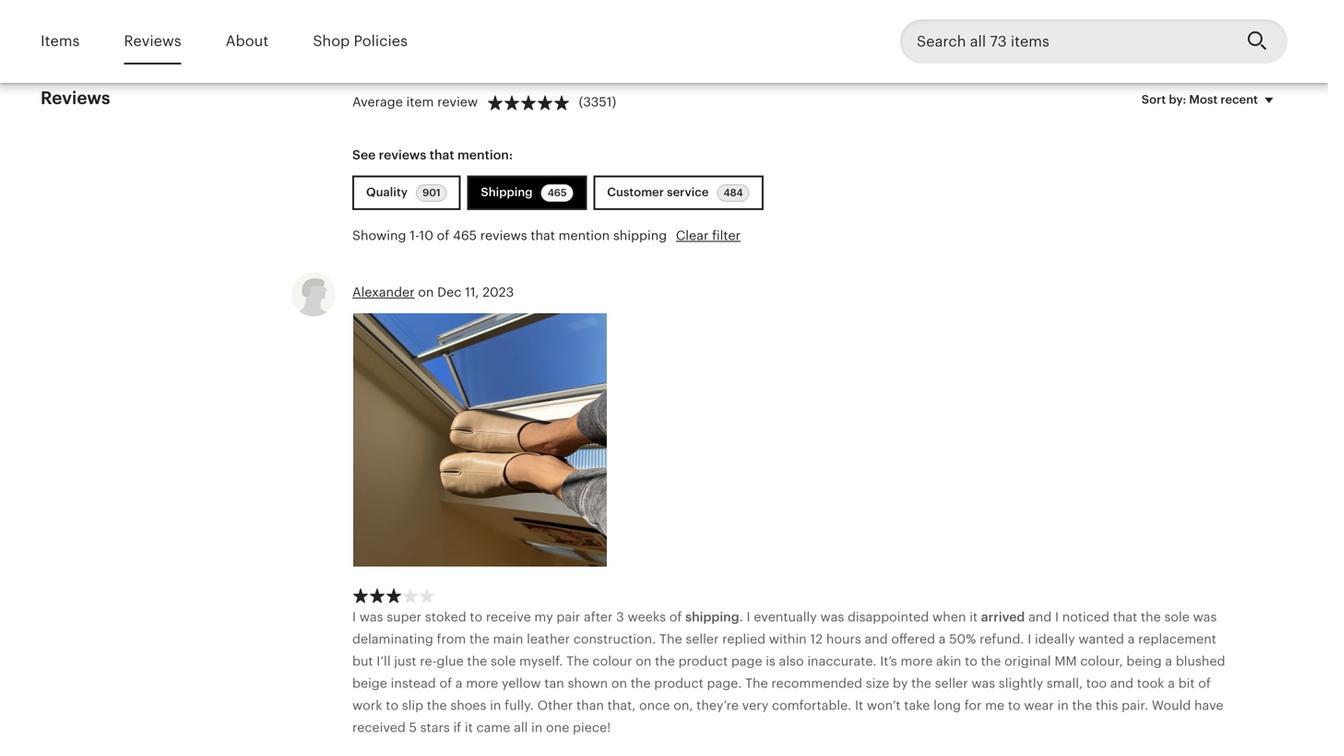 Task type: locate. For each thing, give the bounding box(es) containing it.
0 vertical spatial on
[[418, 285, 434, 300]]

0 vertical spatial reviews
[[379, 148, 427, 163]]

seller down i was super stoked to receive my pair after 3 weeks of shipping . i eventually was disappointed when it arrived
[[686, 632, 719, 647]]

of right 10
[[437, 228, 450, 243]]

1 vertical spatial more
[[466, 677, 498, 691]]

2 horizontal spatial in
[[1058, 699, 1069, 713]]

construction.
[[574, 632, 656, 647]]

1 horizontal spatial that
[[531, 228, 555, 243]]

sole down main
[[491, 654, 516, 669]]

pair
[[557, 610, 580, 625]]

to
[[470, 610, 483, 625], [965, 654, 978, 669], [386, 699, 399, 713], [1008, 699, 1021, 713]]

it right if
[[465, 721, 473, 736]]

1 horizontal spatial and
[[1029, 610, 1052, 625]]

product up page.
[[679, 654, 728, 669]]

from
[[437, 632, 466, 647]]

0 horizontal spatial that
[[430, 148, 454, 163]]

all
[[514, 721, 528, 736]]

work
[[352, 699, 382, 713]]

1 vertical spatial reviews
[[480, 228, 527, 243]]

1 vertical spatial shipping
[[685, 610, 739, 625]]

i'll
[[377, 654, 391, 669]]

was up the for
[[972, 677, 995, 691]]

on up that,
[[612, 677, 627, 691]]

shop
[[313, 33, 350, 50]]

1 horizontal spatial it
[[970, 610, 978, 625]]

but
[[352, 654, 373, 669]]

too
[[1086, 677, 1107, 691]]

in down "small,"
[[1058, 699, 1069, 713]]

and up ideally
[[1029, 610, 1052, 625]]

alexander on dec 11, 2023
[[352, 285, 514, 300]]

also
[[779, 654, 804, 669]]

other
[[537, 699, 573, 713]]

sole up replacement
[[1165, 610, 1190, 625]]

on,
[[674, 699, 693, 713]]

it right when
[[970, 610, 978, 625]]

more down offered
[[901, 654, 933, 669]]

465 right 10
[[453, 228, 477, 243]]

1 horizontal spatial more
[[901, 654, 933, 669]]

0 horizontal spatial in
[[490, 699, 501, 713]]

in right all
[[531, 721, 543, 736]]

would
[[1152, 699, 1191, 713]]

received
[[352, 721, 406, 736]]

1 horizontal spatial sole
[[1165, 610, 1190, 625]]

items link
[[41, 20, 80, 63]]

average
[[352, 95, 403, 109]]

1 vertical spatial the
[[566, 654, 589, 669]]

465 up showing 1-10 of 465 reviews that mention shipping clear filter
[[548, 187, 567, 199]]

1 horizontal spatial 465
[[548, 187, 567, 199]]

a down glue
[[456, 677, 463, 691]]

more up shoes
[[466, 677, 498, 691]]

eventually
[[754, 610, 817, 625]]

inaccurate.
[[807, 654, 877, 669]]

1 horizontal spatial on
[[612, 677, 627, 691]]

i up delaminating
[[352, 610, 356, 625]]

alexander
[[352, 285, 415, 300]]

seller down akin
[[935, 677, 968, 691]]

disappointed
[[848, 610, 929, 625]]

product up on,
[[654, 677, 704, 691]]

small,
[[1047, 677, 1083, 691]]

when
[[933, 610, 966, 625]]

1 vertical spatial it
[[465, 721, 473, 736]]

noticed
[[1062, 610, 1110, 625]]

1 vertical spatial seller
[[935, 677, 968, 691]]

2 horizontal spatial the
[[745, 677, 768, 691]]

main
[[493, 632, 523, 647]]

(3351)
[[579, 95, 616, 109]]

1 horizontal spatial shipping
[[685, 610, 739, 625]]

0 horizontal spatial more
[[466, 677, 498, 691]]

quality
[[366, 185, 411, 199]]

shipping
[[613, 228, 667, 243], [685, 610, 739, 625]]

and right too
[[1111, 677, 1134, 691]]

seller
[[686, 632, 719, 647], [935, 677, 968, 691]]

901
[[423, 187, 441, 199]]

reviews
[[124, 33, 181, 50], [41, 88, 110, 108]]

recommended
[[772, 677, 863, 691]]

within
[[769, 632, 807, 647]]

1 vertical spatial 465
[[453, 228, 477, 243]]

0 vertical spatial shipping
[[613, 228, 667, 243]]

of
[[437, 228, 450, 243], [669, 610, 682, 625], [440, 677, 452, 691], [1198, 677, 1211, 691]]

the
[[660, 632, 682, 647], [566, 654, 589, 669], [745, 677, 768, 691]]

shipping
[[481, 185, 536, 199]]

was up replacement
[[1193, 610, 1217, 625]]

that up 901
[[430, 148, 454, 163]]

that inside 'and i noticed that the sole was delaminating from the main leather construction. the seller replied within 12 hours and offered a 50% refund. i ideally wanted a replacement but i'll just re-glue the sole myself. the colour on the product page is also inaccurate. it's more akin to the original mm colour, being a blushed beige instead of a more yellow tan shown on the product page.   the recommended size by the seller was slightly small, too and took a bit of work to slip the shoes in fully.   other than that, once on, they're very comfortable. it won't take long for me to wear in the this pair. would have received 5 stars if it came all in one piece!'
[[1113, 610, 1138, 625]]

on right colour
[[636, 654, 652, 669]]

replacement
[[1138, 632, 1217, 647]]

average item review
[[352, 95, 478, 109]]

2 vertical spatial that
[[1113, 610, 1138, 625]]

i up original
[[1028, 632, 1032, 647]]

of right bit
[[1198, 677, 1211, 691]]

it's
[[880, 654, 897, 669]]

0 vertical spatial the
[[660, 632, 682, 647]]

i up ideally
[[1055, 610, 1059, 625]]

0 vertical spatial it
[[970, 610, 978, 625]]

2 horizontal spatial and
[[1111, 677, 1134, 691]]

that up wanted
[[1113, 610, 1138, 625]]

that left the mention
[[531, 228, 555, 243]]

0 vertical spatial that
[[430, 148, 454, 163]]

0 vertical spatial more
[[901, 654, 933, 669]]

shipping up the replied
[[685, 610, 739, 625]]

service
[[667, 185, 709, 199]]

shop policies
[[313, 33, 408, 50]]

review
[[437, 95, 478, 109]]

very
[[742, 699, 769, 713]]

product
[[679, 654, 728, 669], [654, 677, 704, 691]]

to left slip
[[386, 699, 399, 713]]

and
[[1029, 610, 1052, 625], [865, 632, 888, 647], [1111, 677, 1134, 691]]

the down i was super stoked to receive my pair after 3 weeks of shipping . i eventually was disappointed when it arrived
[[660, 632, 682, 647]]

1 vertical spatial on
[[636, 654, 652, 669]]

0 horizontal spatial reviews
[[41, 88, 110, 108]]

page
[[731, 654, 762, 669]]

is
[[766, 654, 776, 669]]

1 vertical spatial sole
[[491, 654, 516, 669]]

clear filter link
[[676, 228, 741, 243]]

myself.
[[519, 654, 563, 669]]

1 vertical spatial that
[[531, 228, 555, 243]]

in up came
[[490, 699, 501, 713]]

the
[[1141, 610, 1161, 625], [470, 632, 490, 647], [467, 654, 487, 669], [655, 654, 675, 669], [981, 654, 1001, 669], [631, 677, 651, 691], [912, 677, 932, 691], [427, 699, 447, 713], [1072, 699, 1093, 713]]

if
[[453, 721, 461, 736]]

to right stoked
[[470, 610, 483, 625]]

1 horizontal spatial reviews
[[124, 33, 181, 50]]

reviews link
[[124, 20, 181, 63]]

1 vertical spatial and
[[865, 632, 888, 647]]

0 horizontal spatial the
[[566, 654, 589, 669]]

1-
[[410, 228, 419, 243]]

reviews down shipping
[[480, 228, 527, 243]]

465
[[548, 187, 567, 199], [453, 228, 477, 243]]

1 vertical spatial reviews
[[41, 88, 110, 108]]

by:
[[1169, 93, 1187, 107]]

the up the very
[[745, 677, 768, 691]]

long
[[934, 699, 961, 713]]

0 horizontal spatial seller
[[686, 632, 719, 647]]

5
[[409, 721, 417, 736]]

for
[[965, 699, 982, 713]]

instead
[[391, 677, 436, 691]]

reviews right see
[[379, 148, 427, 163]]

refund.
[[980, 632, 1024, 647]]

0 horizontal spatial it
[[465, 721, 473, 736]]

the up the shown
[[566, 654, 589, 669]]

that
[[430, 148, 454, 163], [531, 228, 555, 243], [1113, 610, 1138, 625]]

and down disappointed
[[865, 632, 888, 647]]

0 horizontal spatial sole
[[491, 654, 516, 669]]

pair.
[[1122, 699, 1149, 713]]

sort
[[1142, 93, 1166, 107]]

2 horizontal spatial that
[[1113, 610, 1138, 625]]

it
[[970, 610, 978, 625], [465, 721, 473, 736]]

about link
[[226, 20, 269, 63]]

0 horizontal spatial shipping
[[613, 228, 667, 243]]

was
[[360, 610, 383, 625], [821, 610, 844, 625], [1193, 610, 1217, 625], [972, 677, 995, 691]]

it
[[855, 699, 864, 713]]

2 vertical spatial on
[[612, 677, 627, 691]]

0 horizontal spatial on
[[418, 285, 434, 300]]

just
[[394, 654, 417, 669]]

shipping down customer
[[613, 228, 667, 243]]

2 horizontal spatial on
[[636, 654, 652, 669]]

on left dec
[[418, 285, 434, 300]]

0 horizontal spatial 465
[[453, 228, 477, 243]]

was up delaminating
[[360, 610, 383, 625]]

a up being
[[1128, 632, 1135, 647]]



Task type: describe. For each thing, give the bounding box(es) containing it.
slightly
[[999, 677, 1043, 691]]

came
[[476, 721, 510, 736]]

won't
[[867, 699, 901, 713]]

slip
[[402, 699, 424, 713]]

one
[[546, 721, 569, 736]]

showing 1-10 of 465 reviews that mention shipping clear filter
[[352, 228, 741, 243]]

see reviews that mention:
[[352, 148, 513, 163]]

to right akin
[[965, 654, 978, 669]]

item
[[406, 95, 434, 109]]

1 vertical spatial product
[[654, 677, 704, 691]]

filter
[[712, 228, 741, 243]]

mm
[[1055, 654, 1077, 669]]

my
[[534, 610, 553, 625]]

wanted
[[1079, 632, 1124, 647]]

weeks
[[628, 610, 666, 625]]

0 horizontal spatial and
[[865, 632, 888, 647]]

1 horizontal spatial in
[[531, 721, 543, 736]]

mention
[[559, 228, 610, 243]]

a left 50%
[[939, 632, 946, 647]]

0 vertical spatial sole
[[1165, 610, 1190, 625]]

colour,
[[1081, 654, 1123, 669]]

it inside 'and i noticed that the sole was delaminating from the main leather construction. the seller replied within 12 hours and offered a 50% refund. i ideally wanted a replacement but i'll just re-glue the sole myself. the colour on the product page is also inaccurate. it's more akin to the original mm colour, being a blushed beige instead of a more yellow tan shown on the product page.   the recommended size by the seller was slightly small, too and took a bit of work to slip the shoes in fully.   other than that, once on, they're very comfortable. it won't take long for me to wear in the this pair. would have received 5 stars if it came all in one piece!'
[[465, 721, 473, 736]]

bit
[[1179, 677, 1195, 691]]

that,
[[608, 699, 636, 713]]

fully.
[[505, 699, 534, 713]]

customer
[[607, 185, 664, 199]]

sort by: most recent
[[1142, 93, 1258, 107]]

they're
[[697, 699, 739, 713]]

1 horizontal spatial seller
[[935, 677, 968, 691]]

leather
[[527, 632, 570, 647]]

super
[[387, 610, 422, 625]]

shown
[[568, 677, 608, 691]]

yellow
[[502, 677, 541, 691]]

by
[[893, 677, 908, 691]]

11,
[[465, 285, 479, 300]]

akin
[[936, 654, 962, 669]]

comfortable.
[[772, 699, 852, 713]]

original
[[1005, 654, 1051, 669]]

glue
[[437, 654, 464, 669]]

dec
[[437, 285, 462, 300]]

after
[[584, 610, 613, 625]]

stoked
[[425, 610, 466, 625]]

was up hours at bottom right
[[821, 610, 844, 625]]

3
[[616, 610, 624, 625]]

alexander wong added a photo of their purchase image
[[353, 314, 607, 567]]

0 vertical spatial seller
[[686, 632, 719, 647]]

ideally
[[1035, 632, 1075, 647]]

i right .
[[747, 610, 750, 625]]

0 vertical spatial 465
[[548, 187, 567, 199]]

take
[[904, 699, 930, 713]]

tan
[[545, 677, 564, 691]]

recent
[[1221, 93, 1258, 107]]

50%
[[949, 632, 976, 647]]

to right me
[[1008, 699, 1021, 713]]

2 vertical spatial and
[[1111, 677, 1134, 691]]

10
[[419, 228, 434, 243]]

sort by: most recent button
[[1128, 80, 1294, 119]]

2023
[[483, 285, 514, 300]]

showing
[[352, 228, 406, 243]]

of right weeks
[[669, 610, 682, 625]]

0 horizontal spatial reviews
[[379, 148, 427, 163]]

see
[[352, 148, 376, 163]]

1 horizontal spatial the
[[660, 632, 682, 647]]

arrived
[[981, 610, 1025, 625]]

clear
[[676, 228, 709, 243]]

12
[[810, 632, 823, 647]]

items
[[41, 33, 80, 50]]

and i noticed that the sole was delaminating from the main leather construction. the seller replied within 12 hours and offered a 50% refund. i ideally wanted a replacement but i'll just re-glue the sole myself. the colour on the product page is also inaccurate. it's more akin to the original mm colour, being a blushed beige instead of a more yellow tan shown on the product page.   the recommended size by the seller was slightly small, too and took a bit of work to slip the shoes in fully.   other than that, once on, they're very comfortable. it won't take long for me to wear in the this pair. would have received 5 stars if it came all in one piece!
[[352, 610, 1226, 736]]

Search all 73 items text field
[[900, 19, 1232, 64]]

delaminating
[[352, 632, 433, 647]]

a left bit
[[1168, 677, 1175, 691]]

0 vertical spatial product
[[679, 654, 728, 669]]

stars
[[420, 721, 450, 736]]

1 horizontal spatial reviews
[[480, 228, 527, 243]]

mention:
[[458, 148, 513, 163]]

page.
[[707, 677, 742, 691]]

this
[[1096, 699, 1118, 713]]

size
[[866, 677, 890, 691]]

replied
[[722, 632, 766, 647]]

.
[[739, 610, 743, 625]]

hours
[[826, 632, 861, 647]]

me
[[985, 699, 1005, 713]]

0 vertical spatial and
[[1029, 610, 1052, 625]]

i was super stoked to receive my pair after 3 weeks of shipping . i eventually was disappointed when it arrived
[[352, 610, 1025, 625]]

shoes
[[450, 699, 487, 713]]

shop policies link
[[313, 20, 408, 63]]

2 vertical spatial the
[[745, 677, 768, 691]]

a down replacement
[[1165, 654, 1173, 669]]

of down glue
[[440, 677, 452, 691]]

0 vertical spatial reviews
[[124, 33, 181, 50]]

484
[[724, 187, 743, 199]]



Task type: vqa. For each thing, say whether or not it's contained in the screenshot.
50%
yes



